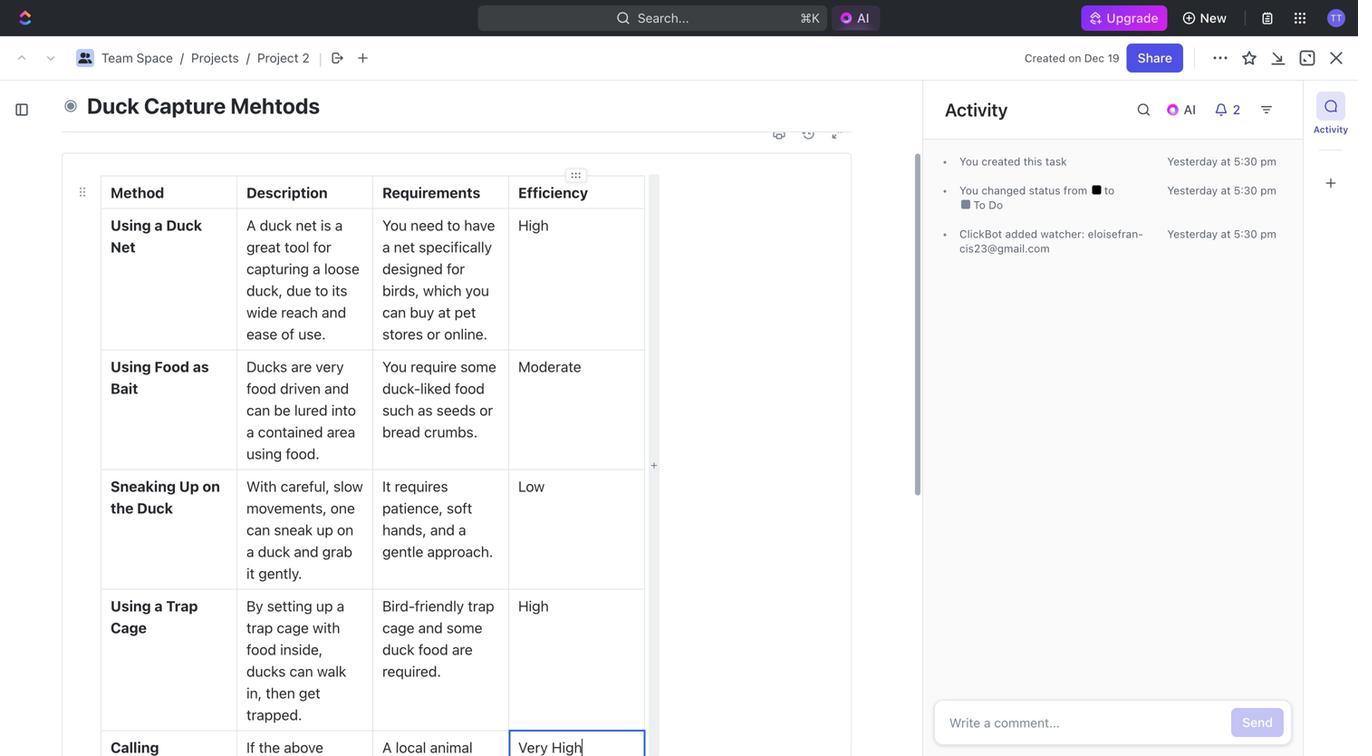 Task type: describe. For each thing, give the bounding box(es) containing it.
using
[[247, 445, 282, 462]]

requirements
[[383, 184, 481, 201]]

⌘k
[[801, 10, 821, 25]]

one
[[331, 500, 355, 517]]

careful,
[[281, 478, 330, 495]]

0 vertical spatial ai
[[858, 10, 870, 25]]

bread
[[383, 423, 421, 441]]

to do inside task sidebar content section
[[971, 199, 1004, 211]]

use.
[[298, 325, 326, 343]]

mehtods
[[231, 93, 320, 118]]

driven
[[280, 380, 321, 397]]

up inside by setting up a trap cage with food inside, ducks can walk in, then get trapped.
[[316, 597, 333, 615]]

customize
[[1205, 168, 1268, 183]]

area
[[327, 423, 355, 441]]

0 vertical spatial add task button
[[1217, 110, 1294, 139]]

1 vertical spatial to do
[[67, 430, 102, 443]]

1 vertical spatial add
[[218, 257, 239, 270]]

at inside you need to have a net specifically designed for birds, which you can buy at pet stores or online.
[[438, 304, 451, 321]]

task
[[1046, 155, 1068, 168]]

cis23@gmail.com
[[960, 228, 1144, 255]]

upgrade link
[[1082, 5, 1168, 31]]

project inside 'team space / projects / project 2 |'
[[257, 50, 299, 65]]

space for team space / projects / project 2 |
[[137, 50, 173, 65]]

gentle
[[383, 543, 424, 560]]

duck-
[[383, 380, 421, 397]]

can inside ducks are very food driven and can be lured into a contained area using food.
[[247, 402, 270, 419]]

4 / from the left
[[246, 50, 250, 65]]

at for added watcher:
[[1222, 228, 1232, 240]]

dec
[[1085, 52, 1105, 64]]

be
[[274, 402, 291, 419]]

net inside a duck net is a great tool for capturing a loose duck, due to its wide reach and ease of use.
[[296, 217, 317, 234]]

1 vertical spatial ai button
[[1159, 95, 1208, 124]]

2 share button from the left
[[1130, 44, 1186, 73]]

from
[[1064, 184, 1088, 197]]

progress
[[81, 257, 140, 270]]

movements,
[[247, 500, 327, 517]]

task down task 1
[[94, 347, 122, 362]]

0 horizontal spatial add task
[[94, 379, 148, 394]]

is
[[321, 217, 331, 234]]

19
[[1108, 52, 1120, 64]]

a inside ducks are very food driven and can be lured into a contained area using food.
[[247, 423, 254, 441]]

at for created this task
[[1222, 155, 1232, 168]]

task 2 link
[[90, 342, 357, 368]]

new button
[[1175, 4, 1238, 33]]

lured
[[295, 402, 328, 419]]

tt
[[1331, 13, 1343, 23]]

projects link up capture
[[120, 47, 196, 69]]

3 / from the left
[[199, 50, 203, 65]]

or inside you require some duck-liked food such as seeds or bread crumbs.
[[480, 402, 493, 419]]

the
[[111, 500, 134, 517]]

up inside the with careful, slow movements, one can sneak up on a duck and grab it gently.
[[317, 521, 333, 539]]

birds,
[[383, 282, 419, 299]]

customize button
[[1181, 163, 1274, 189]]

you for you
[[960, 184, 979, 197]]

it
[[383, 478, 391, 495]]

high for bird-friendly trap cage and some duck food are required.
[[519, 597, 549, 615]]

can inside the with careful, slow movements, one can sneak up on a duck and grab it gently.
[[247, 521, 270, 539]]

in
[[67, 257, 78, 270]]

seeds
[[437, 402, 476, 419]]

task left "1"
[[94, 315, 122, 330]]

clickbot
[[960, 228, 1003, 240]]

project up the list
[[44, 108, 125, 138]]

a inside it requires patience, soft hands, and a gentle approach.
[[459, 521, 467, 539]]

watcher:
[[1041, 228, 1085, 240]]

user group image
[[78, 53, 92, 63]]

soft
[[447, 500, 473, 517]]

and inside it requires patience, soft hands, and a gentle approach.
[[430, 521, 455, 539]]

bait
[[111, 380, 138, 397]]

patience,
[[383, 500, 443, 517]]

high for you need to have a net specifically designed for birds, which you can buy at pet stores or online.
[[519, 217, 549, 234]]

eloisefran
[[1088, 228, 1144, 240]]

food
[[155, 358, 189, 375]]

you need to have a net specifically designed for birds, which you can buy at pet stores or online.
[[383, 217, 499, 343]]

automations
[[1203, 50, 1279, 65]]

food inside ducks are very food driven and can be lured into a contained area using food.
[[247, 380, 276, 397]]

tool
[[285, 238, 310, 256]]

ducks are very food driven and can be lured into a contained area using food.
[[247, 358, 360, 462]]

1 share button from the left
[[1127, 44, 1184, 73]]

1 5:30 from the top
[[1235, 155, 1258, 168]]

description
[[247, 184, 328, 201]]

project inside project 2 link
[[229, 50, 272, 65]]

share for 1st share button from the right
[[1141, 50, 1175, 65]]

and inside the with careful, slow movements, one can sneak up on a duck and grab it gently.
[[294, 543, 319, 560]]

moderate
[[519, 358, 582, 375]]

get
[[299, 684, 321, 702]]

a left loose
[[313, 260, 321, 277]]

changed
[[982, 184, 1026, 197]]

setting
[[267, 597, 313, 615]]

using for net
[[111, 217, 151, 234]]

a
[[247, 217, 256, 234]]

project 2 link up mehtods
[[206, 47, 287, 69]]

duck,
[[247, 282, 283, 299]]

it requires patience, soft hands, and a gentle approach.
[[383, 478, 493, 560]]

you for you require some duck-liked food such as seeds or bread crumbs.
[[383, 358, 407, 375]]

send button
[[1232, 708, 1285, 737]]

team space / projects / project 2 |
[[102, 49, 322, 67]]

do inside task sidebar content section
[[989, 199, 1004, 211]]

task sidebar navigation tab list
[[1312, 92, 1352, 198]]

stores
[[383, 325, 423, 343]]

added
[[1006, 228, 1038, 240]]

duck inside bird-friendly trap cage and some duck food are required.
[[383, 641, 415, 658]]

inside,
[[280, 641, 323, 658]]

on inside sneaking up on the duck
[[203, 478, 220, 495]]

requires
[[395, 478, 448, 495]]

trap inside by setting up a trap cage with food inside, ducks can walk in, then get trapped.
[[247, 619, 273, 636]]

food inside bird-friendly trap cage and some duck food are required.
[[419, 641, 448, 658]]

team space
[[34, 50, 105, 65]]

its
[[332, 282, 348, 299]]

you require some duck-liked food such as seeds or bread crumbs.
[[383, 358, 500, 441]]

this
[[1024, 155, 1043, 168]]

share for second share button from right
[[1138, 50, 1173, 65]]

search...
[[638, 10, 690, 25]]

team for team space / projects / project 2 |
[[102, 50, 133, 65]]

bird-
[[383, 597, 415, 615]]

project 2 link left |
[[257, 50, 310, 65]]

a inside the with careful, slow movements, one can sneak up on a duck and grab it gently.
[[247, 543, 254, 560]]

you for you created this task
[[960, 155, 979, 168]]

and inside ducks are very food driven and can be lured into a contained area using food.
[[325, 380, 349, 397]]

upgrade
[[1107, 10, 1159, 25]]

created on dec 19
[[1025, 52, 1120, 64]]

trap
[[166, 597, 198, 615]]

0 vertical spatial duck
[[87, 93, 139, 118]]

some inside you require some duck-liked food such as seeds or bread crumbs.
[[461, 358, 497, 375]]

5:30 for changed status from
[[1235, 184, 1258, 197]]

food inside you require some duck-liked food such as seeds or bread crumbs.
[[455, 380, 485, 397]]

0 vertical spatial add task
[[1228, 116, 1283, 131]]

created
[[1025, 52, 1066, 64]]

with
[[247, 478, 277, 495]]

buy
[[410, 304, 435, 321]]

assignees
[[484, 213, 538, 226]]

search
[[1072, 168, 1113, 183]]

table link
[[275, 163, 311, 189]]

user group image
[[17, 53, 28, 63]]

required.
[[383, 663, 441, 680]]

1 yesterday from the top
[[1168, 155, 1219, 168]]

specifically
[[419, 238, 492, 256]]

1 vertical spatial project 2
[[44, 108, 151, 138]]

sneaking
[[111, 478, 176, 495]]

as inside the using food as bait
[[193, 358, 209, 375]]

by
[[247, 597, 263, 615]]

which
[[423, 282, 462, 299]]

you for you need to have a net specifically designed for birds, which you can buy at pet stores or online.
[[383, 217, 407, 234]]

new
[[1201, 10, 1227, 25]]



Task type: vqa. For each thing, say whether or not it's contained in the screenshot.


Task type: locate. For each thing, give the bounding box(es) containing it.
to do down changed
[[971, 199, 1004, 211]]

or right seeds
[[480, 402, 493, 419]]

add task button up duck, in the top of the page
[[196, 252, 273, 274]]

2 vertical spatial yesterday at 5:30 pm
[[1168, 228, 1277, 240]]

on down one
[[337, 521, 354, 539]]

require
[[411, 358, 457, 375]]

yesterday down customize button on the top right of the page
[[1168, 228, 1219, 240]]

1
[[125, 315, 131, 330]]

0 vertical spatial for
[[313, 238, 331, 256]]

add task down great
[[218, 257, 266, 270]]

changed status from
[[979, 184, 1091, 197]]

board link
[[119, 163, 158, 189]]

table
[[279, 168, 311, 183]]

0 horizontal spatial trap
[[247, 619, 273, 636]]

a up the with
[[337, 597, 345, 615]]

0 vertical spatial using
[[111, 217, 151, 234]]

0 vertical spatial to do
[[971, 199, 1004, 211]]

2 vertical spatial add
[[94, 379, 118, 394]]

2 inside dropdown button
[[1234, 102, 1241, 117]]

food inside by setting up a trap cage with food inside, ducks can walk in, then get trapped.
[[247, 641, 276, 658]]

2 horizontal spatial on
[[1069, 52, 1082, 64]]

1 vertical spatial 5:30
[[1235, 184, 1258, 197]]

2 yesterday at 5:30 pm from the top
[[1168, 184, 1277, 197]]

0 vertical spatial activity
[[946, 99, 1008, 120]]

team right user group icon
[[34, 50, 65, 65]]

1 horizontal spatial space
[[137, 50, 173, 65]]

can down birds,
[[383, 304, 406, 321]]

space up capture
[[137, 50, 173, 65]]

1 high from the top
[[519, 217, 549, 234]]

task for the middle add task button
[[242, 257, 266, 270]]

for
[[313, 238, 331, 256], [447, 260, 465, 277]]

trap inside bird-friendly trap cage and some duck food are required.
[[468, 597, 495, 615]]

/ up capture
[[180, 50, 184, 65]]

project left |
[[257, 50, 299, 65]]

2 / from the left
[[180, 50, 184, 65]]

reach
[[281, 304, 318, 321]]

duck inside using a duck net
[[166, 217, 202, 234]]

tt button
[[1323, 4, 1352, 33]]

at down customize button on the top right of the page
[[1222, 228, 1232, 240]]

you inside you require some duck-liked food such as seeds or bread crumbs.
[[383, 358, 407, 375]]

project 2
[[229, 50, 283, 65], [44, 108, 151, 138]]

a inside using a duck net
[[155, 217, 163, 234]]

trap
[[468, 597, 495, 615], [247, 619, 273, 636]]

space for team space
[[69, 50, 105, 65]]

|
[[319, 49, 322, 67]]

up up the with
[[316, 597, 333, 615]]

0 vertical spatial up
[[317, 521, 333, 539]]

ai button down automations button
[[1159, 95, 1208, 124]]

1 horizontal spatial activity
[[1314, 124, 1349, 135]]

walk
[[317, 663, 347, 680]]

net up designed
[[394, 238, 415, 256]]

yesterday up customize
[[1168, 155, 1219, 168]]

space
[[69, 50, 105, 65], [137, 50, 173, 65]]

0 horizontal spatial do
[[85, 430, 102, 443]]

activity inside task sidebar navigation tab list
[[1314, 124, 1349, 135]]

2 vertical spatial add task
[[94, 379, 148, 394]]

and inside a duck net is a great tool for capturing a loose duck, due to its wide reach and ease of use.
[[322, 304, 346, 321]]

projects inside 'team space / projects / project 2 |'
[[191, 50, 239, 65]]

using up net
[[111, 217, 151, 234]]

1 vertical spatial pm
[[1261, 184, 1277, 197]]

gantt link
[[341, 163, 378, 189]]

for inside a duck net is a great tool for capturing a loose duck, due to its wide reach and ease of use.
[[313, 238, 331, 256]]

cage down bird-
[[383, 619, 415, 636]]

to do
[[971, 199, 1004, 211], [67, 430, 102, 443]]

add task button down task 2
[[86, 376, 155, 398]]

are up driven
[[291, 358, 312, 375]]

0 horizontal spatial for
[[313, 238, 331, 256]]

1 horizontal spatial add task button
[[196, 252, 273, 274]]

trapped.
[[247, 706, 302, 723]]

2 button
[[1208, 95, 1253, 124]]

duck down sneaking
[[137, 500, 173, 517]]

a duck net is a great tool for capturing a loose duck, due to its wide reach and ease of use.
[[247, 217, 364, 343]]

team right user group image on the top of page
[[102, 50, 133, 65]]

yesterday at 5:30 pm up customize
[[1168, 155, 1277, 168]]

do down changed
[[989, 199, 1004, 211]]

to inside you need to have a net specifically designed for birds, which you can buy at pet stores or online.
[[447, 217, 461, 234]]

ai inside dropdown button
[[1184, 102, 1197, 117]]

0 vertical spatial yesterday at 5:30 pm
[[1168, 155, 1277, 168]]

yesterday up search tasks... text box
[[1168, 184, 1219, 197]]

2 using from the top
[[111, 358, 151, 375]]

of
[[281, 325, 295, 343]]

online.
[[444, 325, 488, 343]]

duck up the gently.
[[258, 543, 290, 560]]

3 using from the top
[[111, 597, 151, 615]]

0 horizontal spatial team
[[34, 50, 65, 65]]

2 vertical spatial add task button
[[86, 376, 155, 398]]

2 vertical spatial using
[[111, 597, 151, 615]]

yesterday at 5:30 pm for added watcher:
[[1168, 228, 1277, 240]]

0 vertical spatial add
[[1228, 116, 1252, 131]]

1 vertical spatial add task button
[[196, 252, 273, 274]]

a up using
[[247, 423, 254, 441]]

efficiency
[[519, 184, 589, 201]]

2 inside 'team space / projects / project 2 |'
[[302, 50, 310, 65]]

1 using from the top
[[111, 217, 151, 234]]

a down method
[[155, 217, 163, 234]]

1 horizontal spatial net
[[394, 238, 415, 256]]

for inside you need to have a net specifically designed for birds, which you can buy at pet stores or online.
[[447, 260, 465, 277]]

cage inside bird-friendly trap cage and some duck food are required.
[[383, 619, 415, 636]]

1 horizontal spatial team
[[102, 50, 133, 65]]

you
[[960, 155, 979, 168], [960, 184, 979, 197], [383, 217, 407, 234], [383, 358, 407, 375]]

1 horizontal spatial on
[[337, 521, 354, 539]]

to do down task 2
[[67, 430, 102, 443]]

1 vertical spatial or
[[480, 402, 493, 419]]

or inside you need to have a net specifically designed for birds, which you can buy at pet stores or online.
[[427, 325, 441, 343]]

as right food
[[193, 358, 209, 375]]

add down task 2
[[94, 379, 118, 394]]

duck inside sneaking up on the duck
[[137, 500, 173, 517]]

3 pm from the top
[[1261, 228, 1277, 240]]

space right user group icon
[[69, 50, 105, 65]]

yesterday at 5:30 pm down customize button on the top right of the page
[[1168, 228, 1277, 240]]

capture
[[144, 93, 226, 118]]

1 vertical spatial as
[[418, 402, 433, 419]]

0 vertical spatial are
[[291, 358, 312, 375]]

a
[[155, 217, 163, 234], [335, 217, 343, 234], [383, 238, 390, 256], [313, 260, 321, 277], [247, 423, 254, 441], [459, 521, 467, 539], [247, 543, 254, 560], [155, 597, 163, 615], [337, 597, 345, 615]]

up
[[179, 478, 199, 495]]

duck inside a duck net is a great tool for capturing a loose duck, due to its wide reach and ease of use.
[[260, 217, 292, 234]]

on left dec
[[1069, 52, 1082, 64]]

0 vertical spatial high
[[519, 217, 549, 234]]

0 vertical spatial yesterday
[[1168, 155, 1219, 168]]

yesterday at 5:30 pm for changed status from
[[1168, 184, 1277, 197]]

trap right 'friendly'
[[468, 597, 495, 615]]

duck down calendar link
[[166, 217, 202, 234]]

in progress
[[67, 257, 140, 270]]

add up customize
[[1228, 116, 1252, 131]]

up up 'grab' in the left bottom of the page
[[317, 521, 333, 539]]

2 horizontal spatial add task
[[1228, 116, 1283, 131]]

0 horizontal spatial project 2
[[44, 108, 151, 138]]

1 horizontal spatial cage
[[383, 619, 415, 636]]

duck up required.
[[383, 641, 415, 658]]

2 horizontal spatial add
[[1228, 116, 1252, 131]]

low
[[519, 478, 545, 495]]

task right 2 dropdown button
[[1255, 116, 1283, 131]]

0 vertical spatial on
[[1069, 52, 1082, 64]]

2 space from the left
[[137, 50, 173, 65]]

1 horizontal spatial ai
[[1184, 102, 1197, 117]]

you left need at top left
[[383, 217, 407, 234]]

a right is
[[335, 217, 343, 234]]

ai button right ⌘k
[[832, 5, 881, 31]]

0 vertical spatial project 2
[[229, 50, 283, 65]]

using for bait
[[111, 358, 151, 375]]

send
[[1243, 715, 1274, 730]]

trap down by
[[247, 619, 273, 636]]

activity inside task sidebar content section
[[946, 99, 1008, 120]]

yesterday for added watcher:
[[1168, 228, 1219, 240]]

0 vertical spatial duck
[[260, 217, 292, 234]]

0 vertical spatial do
[[989, 199, 1004, 211]]

0 horizontal spatial ai button
[[832, 5, 881, 31]]

to inside a duck net is a great tool for capturing a loose duck, due to its wide reach and ease of use.
[[315, 282, 328, 299]]

0 vertical spatial as
[[193, 358, 209, 375]]

0 vertical spatial pm
[[1261, 155, 1277, 168]]

add task up customize
[[1228, 116, 1283, 131]]

using for cage
[[111, 597, 151, 615]]

1 vertical spatial ai
[[1184, 102, 1197, 117]]

1 vertical spatial yesterday at 5:30 pm
[[1168, 184, 1277, 197]]

using up bait
[[111, 358, 151, 375]]

net
[[296, 217, 317, 234], [394, 238, 415, 256]]

0 vertical spatial or
[[427, 325, 441, 343]]

it
[[247, 565, 255, 582]]

Search tasks... text field
[[1133, 206, 1315, 233]]

do down task 2
[[85, 430, 102, 443]]

task down task 2
[[121, 379, 148, 394]]

can left be
[[247, 402, 270, 419]]

on inside the with careful, slow movements, one can sneak up on a duck and grab it gently.
[[337, 521, 354, 539]]

2 projects from the left
[[191, 50, 239, 65]]

1 horizontal spatial or
[[480, 402, 493, 419]]

a inside by setting up a trap cage with food inside, ducks can walk in, then get trapped.
[[337, 597, 345, 615]]

have
[[464, 217, 495, 234]]

add task button up customize
[[1217, 110, 1294, 139]]

and down soft
[[430, 521, 455, 539]]

or down "buy"
[[427, 325, 441, 343]]

pet
[[455, 304, 476, 321]]

with careful, slow movements, one can sneak up on a duck and grab it gently.
[[247, 478, 367, 582]]

0 vertical spatial some
[[461, 358, 497, 375]]

calendar
[[191, 168, 245, 183]]

activity
[[946, 99, 1008, 120], [1314, 124, 1349, 135]]

1 vertical spatial yesterday
[[1168, 184, 1219, 197]]

a up designed
[[383, 238, 390, 256]]

1 horizontal spatial are
[[452, 641, 473, 658]]

project 2 up mehtods
[[229, 50, 283, 65]]

calendar link
[[188, 163, 245, 189]]

task
[[1255, 116, 1283, 131], [242, 257, 266, 270], [94, 315, 122, 330], [94, 347, 122, 362], [121, 379, 148, 394]]

sneak
[[274, 521, 313, 539]]

1 horizontal spatial trap
[[468, 597, 495, 615]]

food up ducks
[[247, 641, 276, 658]]

and inside bird-friendly trap cage and some duck food are required.
[[418, 619, 443, 636]]

project up mehtods
[[229, 50, 272, 65]]

duck right a
[[260, 217, 292, 234]]

2 cage from the left
[[383, 619, 415, 636]]

1 horizontal spatial to do
[[971, 199, 1004, 211]]

1 vertical spatial high
[[519, 597, 549, 615]]

a up it
[[247, 543, 254, 560]]

0 horizontal spatial space
[[69, 50, 105, 65]]

1 projects from the left
[[143, 50, 191, 65]]

1 / from the left
[[113, 50, 117, 65]]

a up approach.
[[459, 521, 467, 539]]

1 vertical spatial for
[[447, 260, 465, 277]]

/ up "duck capture mehtods"
[[199, 50, 203, 65]]

duck
[[87, 93, 139, 118], [166, 217, 202, 234], [137, 500, 173, 517]]

using food as bait
[[111, 358, 213, 397]]

pm for changed status from
[[1261, 184, 1277, 197]]

0 horizontal spatial as
[[193, 358, 209, 375]]

0 horizontal spatial or
[[427, 325, 441, 343]]

add left capturing
[[218, 257, 239, 270]]

search button
[[1048, 163, 1119, 189]]

5:30 for added watcher:
[[1235, 228, 1258, 240]]

projects up "duck capture mehtods"
[[191, 50, 239, 65]]

some down 'friendly'
[[447, 619, 483, 636]]

1 vertical spatial are
[[452, 641, 473, 658]]

at for changed status from
[[1222, 184, 1232, 197]]

you left changed
[[960, 184, 979, 197]]

projects up capture
[[143, 50, 191, 65]]

with
[[313, 619, 340, 636]]

0 horizontal spatial cage
[[277, 619, 309, 636]]

for down specifically
[[447, 260, 465, 277]]

do
[[989, 199, 1004, 211], [85, 430, 102, 443]]

team for team space
[[34, 50, 65, 65]]

project 2 up the list
[[44, 108, 151, 138]]

0 horizontal spatial net
[[296, 217, 317, 234]]

very
[[316, 358, 344, 375]]

duck down user group image on the top of page
[[87, 93, 139, 118]]

projects link
[[120, 47, 196, 69], [191, 50, 239, 65]]

0 horizontal spatial on
[[203, 478, 220, 495]]

project 2 link
[[206, 47, 287, 69], [257, 50, 310, 65]]

1 vertical spatial add task
[[218, 257, 266, 270]]

1 yesterday at 5:30 pm from the top
[[1168, 155, 1277, 168]]

0 vertical spatial net
[[296, 217, 317, 234]]

2 pm from the top
[[1261, 184, 1277, 197]]

3 5:30 from the top
[[1235, 228, 1258, 240]]

0 vertical spatial trap
[[468, 597, 495, 615]]

as inside you require some duck-liked food such as seeds or bread crumbs.
[[418, 402, 433, 419]]

team inside 'team space / projects / project 2 |'
[[102, 50, 133, 65]]

net
[[111, 238, 136, 256]]

slow
[[334, 478, 363, 495]]

1 space from the left
[[69, 50, 105, 65]]

and down sneak
[[294, 543, 319, 560]]

2 share from the left
[[1141, 50, 1175, 65]]

2 team from the left
[[102, 50, 133, 65]]

you up duck-
[[383, 358, 407, 375]]

add
[[1228, 116, 1252, 131], [218, 257, 239, 270], [94, 379, 118, 394]]

0 horizontal spatial ai
[[858, 10, 870, 25]]

2 vertical spatial 5:30
[[1235, 228, 1258, 240]]

2 yesterday from the top
[[1168, 184, 1219, 197]]

crumbs.
[[424, 423, 478, 441]]

1 horizontal spatial ai button
[[1159, 95, 1208, 124]]

2 5:30 from the top
[[1235, 184, 1258, 197]]

ai left 2 dropdown button
[[1184, 102, 1197, 117]]

1 share from the left
[[1138, 50, 1173, 65]]

1 vertical spatial trap
[[247, 619, 273, 636]]

2
[[275, 50, 283, 65], [302, 50, 310, 65], [1234, 102, 1241, 117], [130, 108, 146, 138], [125, 347, 133, 362]]

using inside using a duck net
[[111, 217, 151, 234]]

pm for added watcher:
[[1261, 228, 1277, 240]]

1 vertical spatial do
[[85, 430, 102, 443]]

ducks
[[247, 663, 286, 680]]

some inside bird-friendly trap cage and some duck food are required.
[[447, 619, 483, 636]]

cage inside by setting up a trap cage with food inside, ducks can walk in, then get trapped.
[[277, 619, 309, 636]]

and down 'friendly'
[[418, 619, 443, 636]]

a inside you need to have a net specifically designed for birds, which you can buy at pet stores or online.
[[383, 238, 390, 256]]

1 pm from the top
[[1261, 155, 1277, 168]]

net left is
[[296, 217, 317, 234]]

cage down setting
[[277, 619, 309, 636]]

yesterday at 5:30 pm down customize
[[1168, 184, 1277, 197]]

1 vertical spatial on
[[203, 478, 220, 495]]

cage
[[111, 619, 147, 636]]

such
[[383, 402, 414, 419]]

3 yesterday at 5:30 pm from the top
[[1168, 228, 1277, 240]]

1 vertical spatial duck
[[258, 543, 290, 560]]

at down customize
[[1222, 184, 1232, 197]]

some down online.
[[461, 358, 497, 375]]

you inside you need to have a net specifically designed for birds, which you can buy at pet stores or online.
[[383, 217, 407, 234]]

and down "its"
[[322, 304, 346, 321]]

method
[[111, 184, 164, 201]]

/ up mehtods
[[246, 50, 250, 65]]

at up customize
[[1222, 155, 1232, 168]]

using inside using a trap cage
[[111, 597, 151, 615]]

net inside you need to have a net specifically designed for birds, which you can buy at pet stores or online.
[[394, 238, 415, 256]]

0 horizontal spatial are
[[291, 358, 312, 375]]

using inside the using food as bait
[[111, 358, 151, 375]]

1 team from the left
[[34, 50, 65, 65]]

1 vertical spatial using
[[111, 358, 151, 375]]

at left pet
[[438, 304, 451, 321]]

space inside 'team space / projects / project 2 |'
[[137, 50, 173, 65]]

and up into
[[325, 380, 349, 397]]

1 horizontal spatial for
[[447, 260, 465, 277]]

0 horizontal spatial add task button
[[86, 376, 155, 398]]

2 vertical spatial yesterday
[[1168, 228, 1219, 240]]

wide
[[247, 304, 277, 321]]

are inside ducks are very food driven and can be lured into a contained area using food.
[[291, 358, 312, 375]]

1 cage from the left
[[277, 619, 309, 636]]

using up cage
[[111, 597, 151, 615]]

task 2
[[94, 347, 133, 362]]

1 horizontal spatial add
[[218, 257, 239, 270]]

3 yesterday from the top
[[1168, 228, 1219, 240]]

as down liked
[[418, 402, 433, 419]]

1 vertical spatial up
[[316, 597, 333, 615]]

you
[[466, 282, 489, 299]]

projects link up "duck capture mehtods"
[[191, 50, 239, 65]]

project
[[229, 50, 272, 65], [257, 50, 299, 65], [44, 108, 125, 138]]

are inside bird-friendly trap cage and some duck food are required.
[[452, 641, 473, 658]]

eloisefran cis23@gmail.com
[[960, 228, 1144, 255]]

some
[[461, 358, 497, 375], [447, 619, 483, 636]]

0 vertical spatial 5:30
[[1235, 155, 1258, 168]]

task 1 link
[[90, 310, 357, 336]]

task for add task button to the bottom
[[121, 379, 148, 394]]

1 horizontal spatial add task
[[218, 257, 266, 270]]

loose
[[324, 260, 360, 277]]

then
[[266, 684, 295, 702]]

grab
[[322, 543, 353, 560]]

food up seeds
[[455, 380, 485, 397]]

liked
[[421, 380, 451, 397]]

can inside by setting up a trap cage with food inside, ducks can walk in, then get trapped.
[[290, 663, 313, 680]]

1 vertical spatial net
[[394, 238, 415, 256]]

food up required.
[[419, 641, 448, 658]]

hands,
[[383, 521, 427, 539]]

0 horizontal spatial add
[[94, 379, 118, 394]]

2 vertical spatial on
[[337, 521, 354, 539]]

on right up
[[203, 478, 220, 495]]

food.
[[286, 445, 320, 462]]

duck inside the with careful, slow movements, one can sneak up on a duck and grab it gently.
[[258, 543, 290, 560]]

to
[[1105, 184, 1115, 197], [974, 199, 986, 211], [447, 217, 461, 234], [315, 282, 328, 299], [67, 430, 82, 443]]

need
[[411, 217, 444, 234]]

task down great
[[242, 257, 266, 270]]

1 horizontal spatial do
[[989, 199, 1004, 211]]

2 vertical spatial pm
[[1261, 228, 1277, 240]]

yesterday
[[1168, 155, 1219, 168], [1168, 184, 1219, 197], [1168, 228, 1219, 240]]

a left the trap
[[155, 597, 163, 615]]

approach.
[[427, 543, 493, 560]]

1 vertical spatial duck
[[166, 217, 202, 234]]

1 vertical spatial activity
[[1314, 124, 1349, 135]]

task for top add task button
[[1255, 116, 1283, 131]]

up
[[317, 521, 333, 539], [316, 597, 333, 615]]

1 horizontal spatial project 2
[[229, 50, 283, 65]]

0 horizontal spatial activity
[[946, 99, 1008, 120]]

yesterday for changed status from
[[1168, 184, 1219, 197]]

ai button
[[1159, 95, 1208, 124]]

capturing
[[247, 260, 309, 277]]

a inside using a trap cage
[[155, 597, 163, 615]]

2 vertical spatial duck
[[383, 641, 415, 658]]

task sidebar content section
[[919, 81, 1304, 756]]

are down 'friendly'
[[452, 641, 473, 658]]

can inside you need to have a net specifically designed for birds, which you can buy at pet stores or online.
[[383, 304, 406, 321]]

add task down task 2
[[94, 379, 148, 394]]

2 vertical spatial duck
[[137, 500, 173, 517]]

/ right user group image on the top of page
[[113, 50, 117, 65]]

2 high from the top
[[519, 597, 549, 615]]



